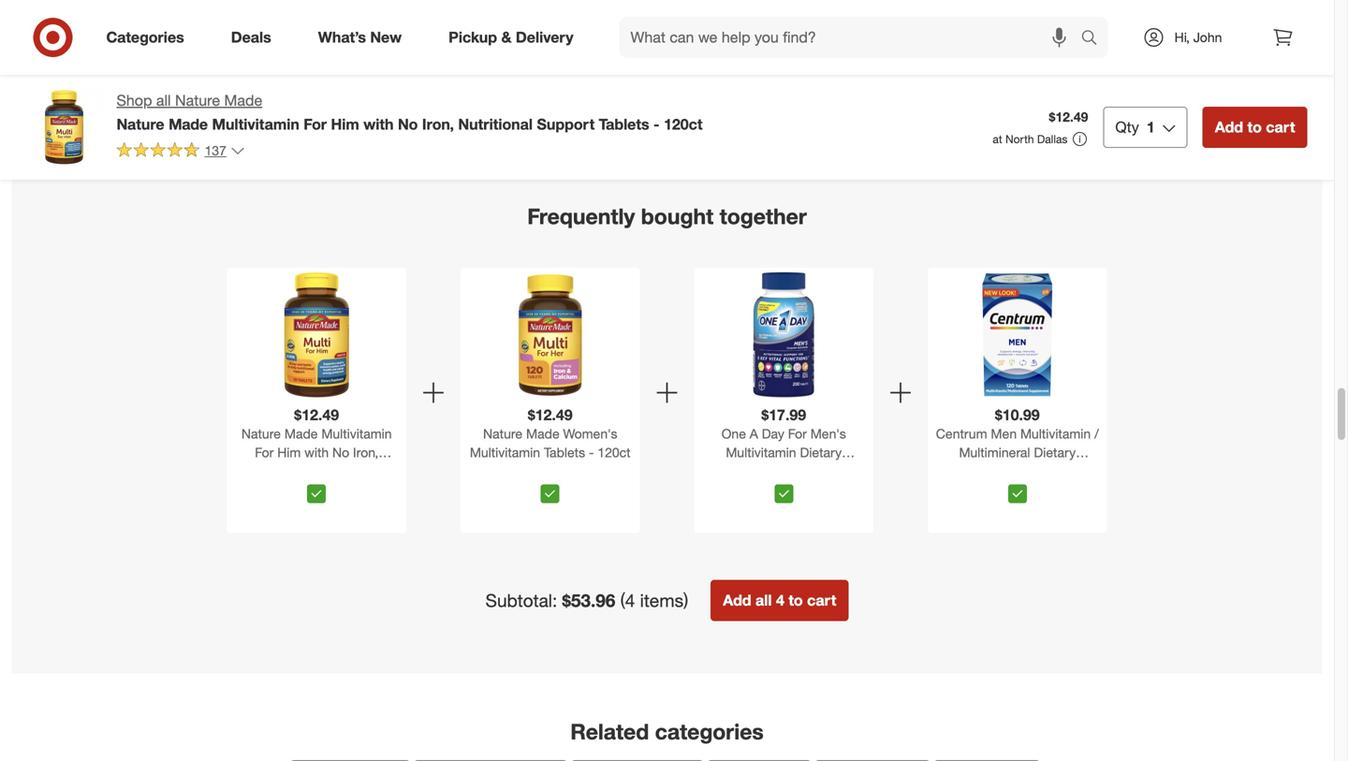Task type: locate. For each thing, give the bounding box(es) containing it.
hi,
[[1175, 29, 1190, 45]]

1 horizontal spatial supplement
[[937, 463, 1008, 479]]

nutritional inside shop all nature made nature made multivitamin for him with no iron, nutritional support tablets - 120ct
[[458, 115, 533, 133]]

multimineral
[[960, 444, 1031, 461]]

0 horizontal spatial for
[[255, 444, 274, 461]]

0 vertical spatial no
[[398, 115, 418, 133]]

supplement down one
[[703, 463, 775, 479]]

nature made multivitamin for him with no iron, nutritional support tablets - 120ct link
[[231, 425, 403, 498]]

- inside $12.49 nature made women's multivitamin tablets - 120ct
[[589, 444, 594, 461]]

1 horizontal spatial him
[[331, 115, 359, 133]]

at
[[993, 132, 1003, 146]]

0 vertical spatial for
[[304, 115, 327, 133]]

subtotal: $53.96 (4 items)
[[486, 590, 689, 612]]

$12.49 for $12.49 nature made women's multivitamin tablets - 120ct
[[528, 406, 573, 424]]

1 vertical spatial for
[[788, 426, 807, 442]]

120ct inside shop all nature made nature made multivitamin for him with no iron, nutritional support tablets - 120ct
[[664, 115, 703, 133]]

0 vertical spatial nutritional
[[458, 115, 533, 133]]

made
[[224, 91, 263, 110], [169, 115, 208, 133], [285, 426, 318, 442], [526, 426, 560, 442]]

nature inside $12.49 nature made women's multivitamin tablets - 120ct
[[483, 426, 523, 442]]

2 vertical spatial for
[[255, 444, 274, 461]]

no
[[398, 115, 418, 133], [333, 444, 350, 461]]

one a day for men's multivitamin dietary supplement tablets - 200ct link
[[698, 425, 870, 479]]

nature
[[175, 91, 220, 110], [117, 115, 164, 133], [242, 426, 281, 442], [483, 426, 523, 442]]

nutritional inside $12.49 nature made multivitamin for him with no iron, nutritional support tablets - 120ct
[[238, 463, 298, 479]]

tablets inside $10.99 centrum men multivitamin / multimineral dietary supplement tablets - 120ct
[[1012, 463, 1053, 479]]

him inside shop all nature made nature made multivitamin for him with no iron, nutritional support tablets - 120ct
[[331, 115, 359, 133]]

120ct
[[664, 115, 703, 133], [598, 444, 631, 461], [1066, 463, 1099, 479], [305, 482, 338, 498]]

nature made multivitamin for him with no iron, nutritional support tablets - 120ct image
[[253, 271, 380, 398]]

0 vertical spatial all
[[156, 91, 171, 110]]

add
[[46, 35, 68, 49], [237, 35, 259, 49], [429, 35, 450, 49], [620, 35, 641, 49], [811, 35, 832, 49], [1002, 35, 1023, 49], [1193, 35, 1214, 49], [1215, 118, 1244, 136], [723, 591, 752, 610]]

for inside $17.99 one a day for men's multivitamin dietary supplement tablets - 200ct
[[788, 426, 807, 442]]

all inside shop all nature made nature made multivitamin for him with no iron, nutritional support tablets - 120ct
[[156, 91, 171, 110]]

iron,
[[422, 115, 454, 133], [353, 444, 379, 461]]

nature made women's multivitamin tablets - 120ct image
[[487, 271, 614, 398]]

0 vertical spatial him
[[331, 115, 359, 133]]

$10.99
[[996, 406, 1040, 424]]

women's
[[563, 426, 618, 442]]

- inside $12.49 nature made multivitamin for him with no iron, nutritional support tablets - 120ct
[[296, 482, 301, 498]]

bought
[[641, 203, 714, 230]]

1 horizontal spatial support
[[537, 115, 595, 133]]

qty
[[1116, 118, 1140, 136]]

0 vertical spatial with
[[364, 115, 394, 133]]

tablets inside shop all nature made nature made multivitamin for him with no iron, nutritional support tablets - 120ct
[[599, 115, 650, 133]]

0 horizontal spatial with
[[305, 444, 329, 461]]

what's new
[[318, 28, 402, 46]]

for for $17.99
[[788, 426, 807, 442]]

dietary down $10.99
[[1034, 444, 1076, 461]]

all
[[156, 91, 171, 110], [756, 591, 772, 610]]

for inside $12.49 nature made multivitamin for him with no iron, nutritional support tablets - 120ct
[[255, 444, 274, 461]]

dallas
[[1038, 132, 1068, 146]]

together
[[720, 203, 807, 230]]

supplement inside $10.99 centrum men multivitamin / multimineral dietary supplement tablets - 120ct
[[937, 463, 1008, 479]]

$12.49 for $12.49 nature made multivitamin for him with no iron, nutritional support tablets - 120ct
[[294, 406, 339, 424]]

$12.49 inside $12.49 nature made multivitamin for him with no iron, nutritional support tablets - 120ct
[[294, 406, 339, 424]]

1 horizontal spatial with
[[364, 115, 394, 133]]

tablets inside $17.99 one a day for men's multivitamin dietary supplement tablets - 200ct
[[778, 463, 820, 479]]

support
[[537, 115, 595, 133], [302, 463, 350, 479]]

0 horizontal spatial no
[[333, 444, 350, 461]]

to inside button
[[789, 591, 803, 610]]

0 horizontal spatial him
[[277, 444, 301, 461]]

2 supplement from the left
[[937, 463, 1008, 479]]

him
[[331, 115, 359, 133], [277, 444, 301, 461]]

0 horizontal spatial all
[[156, 91, 171, 110]]

What can we help you find? suggestions appear below search field
[[620, 17, 1086, 58]]

all right 'shop'
[[156, 91, 171, 110]]

multivitamin inside shop all nature made nature made multivitamin for him with no iron, nutritional support tablets - 120ct
[[212, 115, 300, 133]]

new
[[370, 28, 402, 46]]

for inside shop all nature made nature made multivitamin for him with no iron, nutritional support tablets - 120ct
[[304, 115, 327, 133]]

add all 4 to cart
[[723, 591, 837, 610]]

related categories
[[571, 719, 764, 745]]

add to cart
[[46, 35, 107, 49], [237, 35, 298, 49], [429, 35, 489, 49], [620, 35, 680, 49], [811, 35, 871, 49], [1002, 35, 1062, 49], [1193, 35, 1253, 49], [1215, 118, 1296, 136]]

categories
[[106, 28, 184, 46]]

0 vertical spatial iron,
[[422, 115, 454, 133]]

with
[[364, 115, 394, 133], [305, 444, 329, 461]]

- inside $17.99 one a day for men's multivitamin dietary supplement tablets - 200ct
[[823, 463, 828, 479]]

1 horizontal spatial all
[[756, 591, 772, 610]]

0 horizontal spatial iron,
[[353, 444, 379, 461]]

1 vertical spatial iron,
[[353, 444, 379, 461]]

120ct inside $12.49 nature made women's multivitamin tablets - 120ct
[[598, 444, 631, 461]]

0 horizontal spatial dietary
[[800, 444, 842, 461]]

1 vertical spatial with
[[305, 444, 329, 461]]

-
[[654, 115, 660, 133], [589, 444, 594, 461], [823, 463, 828, 479], [1057, 463, 1062, 479], [296, 482, 301, 498]]

multivitamin inside $10.99 centrum men multivitamin / multimineral dietary supplement tablets - 120ct
[[1021, 426, 1091, 442]]

1 vertical spatial nutritional
[[238, 463, 298, 479]]

supplement
[[703, 463, 775, 479], [937, 463, 1008, 479]]

search
[[1073, 30, 1118, 48]]

$12.49 up nature made multivitamin for him with no iron, nutritional support tablets - 120ct link
[[294, 406, 339, 424]]

$12.49 inside $12.49 nature made women's multivitamin tablets - 120ct
[[528, 406, 573, 424]]

1 horizontal spatial for
[[304, 115, 327, 133]]

multivitamin
[[212, 115, 300, 133], [322, 426, 392, 442], [1021, 426, 1091, 442], [470, 444, 541, 461], [726, 444, 797, 461]]

him inside $12.49 nature made multivitamin for him with no iron, nutritional support tablets - 120ct
[[277, 444, 301, 461]]

at north dallas
[[993, 132, 1068, 146]]

pickup & delivery link
[[433, 17, 597, 58]]

0 horizontal spatial nutritional
[[238, 463, 298, 479]]

1 horizontal spatial $12.49
[[528, 406, 573, 424]]

0 horizontal spatial $12.49
[[294, 406, 339, 424]]

$12.49 up nature made women's multivitamin tablets - 120ct link
[[528, 406, 573, 424]]

1 horizontal spatial no
[[398, 115, 418, 133]]

1 horizontal spatial nutritional
[[458, 115, 533, 133]]

2 horizontal spatial for
[[788, 426, 807, 442]]

dietary inside $17.99 one a day for men's multivitamin dietary supplement tablets - 200ct
[[800, 444, 842, 461]]

0 horizontal spatial support
[[302, 463, 350, 479]]

$12.49 up dallas
[[1050, 109, 1089, 125]]

1 horizontal spatial dietary
[[1034, 444, 1076, 461]]

image of nature made multivitamin for him with no iron, nutritional support tablets - 120ct image
[[27, 90, 102, 165]]

multivitamin inside $12.49 nature made women's multivitamin tablets - 120ct
[[470, 444, 541, 461]]

to
[[71, 35, 82, 49], [262, 35, 273, 49], [453, 35, 464, 49], [644, 35, 655, 49], [835, 35, 846, 49], [1026, 35, 1037, 49], [1217, 35, 1228, 49], [1248, 118, 1262, 136], [789, 591, 803, 610]]

search button
[[1073, 17, 1118, 62]]

one a day for men's multivitamin dietary supplement tablets - 200ct image
[[721, 271, 848, 398]]

cart
[[85, 35, 107, 49], [276, 35, 298, 49], [467, 35, 489, 49], [658, 35, 680, 49], [849, 35, 871, 49], [1040, 35, 1062, 49], [1231, 35, 1253, 49], [1267, 118, 1296, 136], [808, 591, 837, 610]]

frequently bought together
[[528, 203, 807, 230]]

all left 4
[[756, 591, 772, 610]]

0 vertical spatial support
[[537, 115, 595, 133]]

$12.49 nature made multivitamin for him with no iron, nutritional support tablets - 120ct
[[238, 406, 395, 498]]

centrum men multivitamin / multimineral dietary supplement tablets - 120ct image
[[954, 271, 1081, 398]]

1 supplement from the left
[[703, 463, 775, 479]]

support inside shop all nature made nature made multivitamin for him with no iron, nutritional support tablets - 120ct
[[537, 115, 595, 133]]

1 vertical spatial all
[[756, 591, 772, 610]]

1 horizontal spatial iron,
[[422, 115, 454, 133]]

made inside $12.49 nature made multivitamin for him with no iron, nutritional support tablets - 120ct
[[285, 426, 318, 442]]

2 dietary from the left
[[1034, 444, 1076, 461]]

for
[[304, 115, 327, 133], [788, 426, 807, 442], [255, 444, 274, 461]]

iron, inside shop all nature made nature made multivitamin for him with no iron, nutritional support tablets - 120ct
[[422, 115, 454, 133]]

2 horizontal spatial $12.49
[[1050, 109, 1089, 125]]

nutritional
[[458, 115, 533, 133], [238, 463, 298, 479]]

0 horizontal spatial supplement
[[703, 463, 775, 479]]

dietary down men's on the bottom right of the page
[[800, 444, 842, 461]]

1 vertical spatial no
[[333, 444, 350, 461]]

with inside $12.49 nature made multivitamin for him with no iron, nutritional support tablets - 120ct
[[305, 444, 329, 461]]

dietary
[[800, 444, 842, 461], [1034, 444, 1076, 461]]

add all 4 to cart button
[[711, 580, 849, 621]]

$17.99 one a day for men's multivitamin dietary supplement tablets - 200ct
[[703, 406, 865, 479]]

qty 1
[[1116, 118, 1156, 136]]

supplement down multimineral
[[937, 463, 1008, 479]]

nature made women's multivitamin tablets - 120ct link
[[465, 425, 636, 477]]

add inside button
[[723, 591, 752, 610]]

None checkbox
[[307, 485, 326, 503], [541, 485, 560, 503], [775, 485, 794, 503], [307, 485, 326, 503], [541, 485, 560, 503], [775, 485, 794, 503]]

1 vertical spatial support
[[302, 463, 350, 479]]

tablets
[[599, 115, 650, 133], [544, 444, 585, 461], [354, 463, 395, 479], [778, 463, 820, 479], [1012, 463, 1053, 479]]

add to cart button
[[38, 27, 115, 57], [229, 27, 306, 57], [420, 27, 497, 57], [611, 27, 688, 57], [802, 27, 879, 57], [993, 27, 1070, 57], [1184, 27, 1262, 57], [1203, 107, 1308, 148]]

1 dietary from the left
[[800, 444, 842, 461]]

all inside the add all 4 to cart button
[[756, 591, 772, 610]]

$53.96
[[562, 590, 616, 612]]

pickup
[[449, 28, 497, 46]]

$12.49
[[1050, 109, 1089, 125], [294, 406, 339, 424], [528, 406, 573, 424]]

1 vertical spatial him
[[277, 444, 301, 461]]

None checkbox
[[1009, 485, 1027, 503]]



Task type: vqa. For each thing, say whether or not it's contained in the screenshot.
the Beverly
no



Task type: describe. For each thing, give the bounding box(es) containing it.
$17.99
[[762, 406, 807, 424]]

1
[[1147, 118, 1156, 136]]

&
[[502, 28, 512, 46]]

day
[[762, 426, 785, 442]]

categories
[[655, 719, 764, 745]]

/
[[1095, 426, 1099, 442]]

north
[[1006, 132, 1035, 146]]

delivery
[[516, 28, 574, 46]]

a
[[750, 426, 759, 442]]

supplement inside $17.99 one a day for men's multivitamin dietary supplement tablets - 200ct
[[703, 463, 775, 479]]

tablets inside $12.49 nature made women's multivitamin tablets - 120ct
[[544, 444, 585, 461]]

nature inside $12.49 nature made multivitamin for him with no iron, nutritional support tablets - 120ct
[[242, 426, 281, 442]]

with inside shop all nature made nature made multivitamin for him with no iron, nutritional support tablets - 120ct
[[364, 115, 394, 133]]

200ct
[[832, 463, 865, 479]]

120ct inside $12.49 nature made multivitamin for him with no iron, nutritional support tablets - 120ct
[[305, 482, 338, 498]]

men
[[991, 426, 1017, 442]]

(4
[[621, 590, 635, 612]]

$10.99 centrum men multivitamin / multimineral dietary supplement tablets - 120ct
[[936, 406, 1099, 479]]

$12.49 nature made women's multivitamin tablets - 120ct
[[470, 406, 631, 461]]

items)
[[640, 590, 689, 612]]

multivitamin inside $12.49 nature made multivitamin for him with no iron, nutritional support tablets - 120ct
[[322, 426, 392, 442]]

iron, inside $12.49 nature made multivitamin for him with no iron, nutritional support tablets - 120ct
[[353, 444, 379, 461]]

120ct inside $10.99 centrum men multivitamin / multimineral dietary supplement tablets - 120ct
[[1066, 463, 1099, 479]]

no inside $12.49 nature made multivitamin for him with no iron, nutritional support tablets - 120ct
[[333, 444, 350, 461]]

pickup & delivery
[[449, 28, 574, 46]]

shop
[[117, 91, 152, 110]]

multivitamin inside $17.99 one a day for men's multivitamin dietary supplement tablets - 200ct
[[726, 444, 797, 461]]

related
[[571, 719, 649, 745]]

no inside shop all nature made nature made multivitamin for him with no iron, nutritional support tablets - 120ct
[[398, 115, 418, 133]]

john
[[1194, 29, 1223, 45]]

made inside $12.49 nature made women's multivitamin tablets - 120ct
[[526, 426, 560, 442]]

dietary inside $10.99 centrum men multivitamin / multimineral dietary supplement tablets - 120ct
[[1034, 444, 1076, 461]]

all for shop
[[156, 91, 171, 110]]

support inside $12.49 nature made multivitamin for him with no iron, nutritional support tablets - 120ct
[[302, 463, 350, 479]]

categories link
[[90, 17, 208, 58]]

frequently
[[528, 203, 635, 230]]

deals link
[[215, 17, 295, 58]]

centrum
[[936, 426, 988, 442]]

one
[[722, 426, 746, 442]]

137 link
[[117, 141, 245, 163]]

137
[[205, 142, 227, 159]]

$12.49 for $12.49
[[1050, 109, 1089, 125]]

- inside $10.99 centrum men multivitamin / multimineral dietary supplement tablets - 120ct
[[1057, 463, 1062, 479]]

shop all nature made nature made multivitamin for him with no iron, nutritional support tablets - 120ct
[[117, 91, 703, 133]]

4
[[776, 591, 785, 610]]

what's
[[318, 28, 366, 46]]

for for $12.49
[[255, 444, 274, 461]]

hi, john
[[1175, 29, 1223, 45]]

subtotal:
[[486, 590, 558, 612]]

tablets inside $12.49 nature made multivitamin for him with no iron, nutritional support tablets - 120ct
[[354, 463, 395, 479]]

deals
[[231, 28, 271, 46]]

men's
[[811, 426, 846, 442]]

centrum men multivitamin / multimineral dietary supplement tablets - 120ct link
[[932, 425, 1104, 479]]

what's new link
[[302, 17, 425, 58]]

cart inside button
[[808, 591, 837, 610]]

all for add
[[756, 591, 772, 610]]

- inside shop all nature made nature made multivitamin for him with no iron, nutritional support tablets - 120ct
[[654, 115, 660, 133]]



